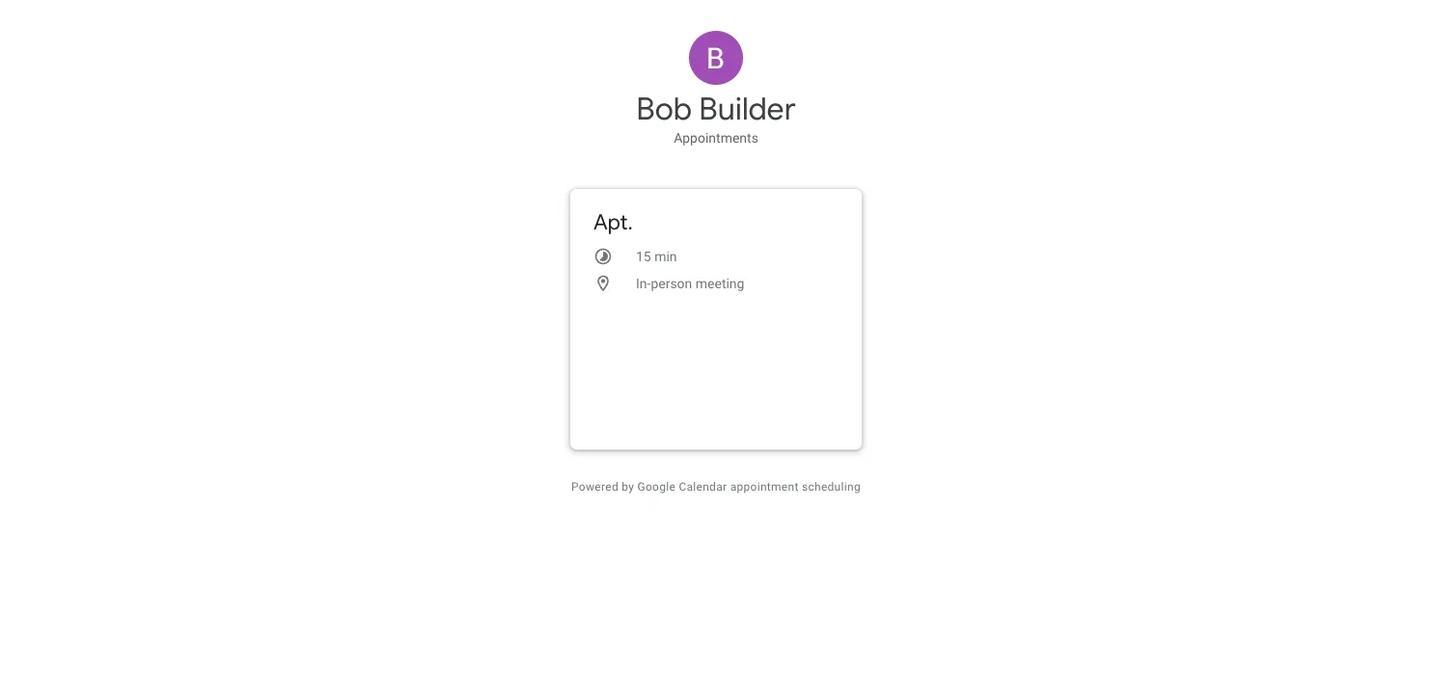 Task type: vqa. For each thing, say whether or not it's contained in the screenshot.
TUE
no



Task type: describe. For each thing, give the bounding box(es) containing it.
bob
[[636, 89, 692, 129]]

min
[[654, 248, 677, 264]]

in-
[[636, 276, 651, 291]]

builder
[[699, 89, 796, 129]]

meeting
[[696, 276, 744, 291]]

google
[[637, 481, 676, 494]]

person
[[651, 276, 692, 291]]



Task type: locate. For each thing, give the bounding box(es) containing it.
bob builder appointments
[[636, 89, 796, 146]]

powered by google calendar appointment scheduling
[[571, 481, 861, 494]]

calendar
[[679, 481, 727, 494]]

appointments
[[674, 130, 758, 146]]

15
[[636, 248, 651, 264]]

scheduling
[[802, 481, 861, 494]]

appointment
[[730, 481, 799, 494]]

powered
[[571, 481, 619, 494]]

15 min
[[636, 248, 677, 264]]

apt.
[[593, 208, 633, 235]]

in-person meeting
[[636, 276, 744, 291]]

by
[[622, 481, 634, 494]]



